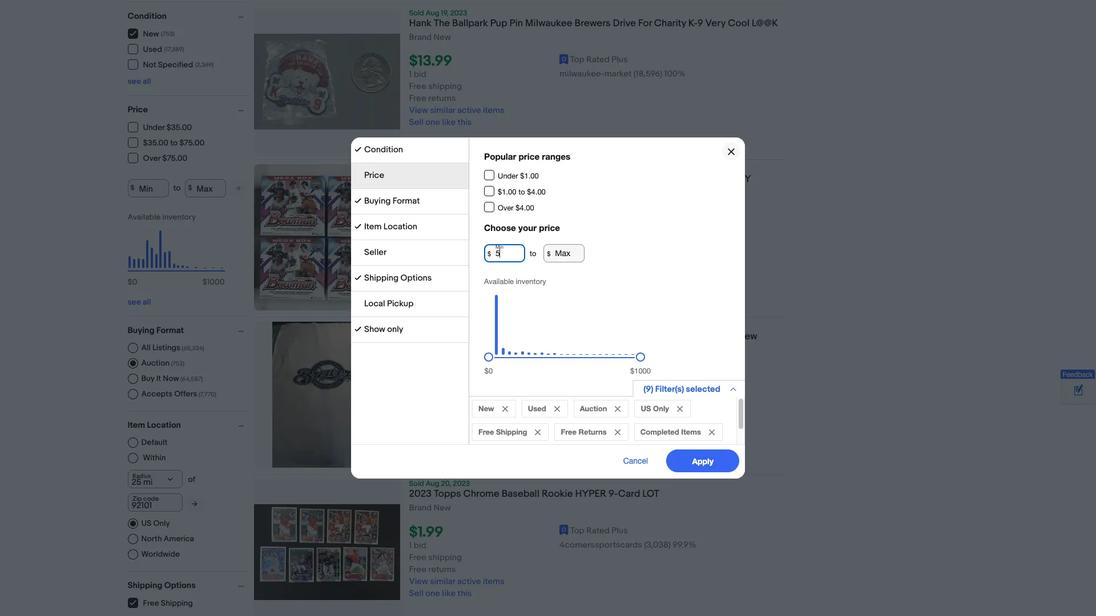 Task type: locate. For each thing, give the bounding box(es) containing it.
(18,596) for milwaukee-market (18,596) 100%
[[634, 394, 663, 405]]

returns
[[429, 93, 456, 104], [429, 261, 456, 272], [429, 565, 456, 576]]

0 horizontal spatial options
[[164, 581, 196, 591]]

4 active from the top
[[457, 577, 481, 588]]

2 (18,596) from the top
[[634, 394, 663, 405]]

filter applied image inside buying format tab
[[355, 198, 362, 204]]

active inside free returns view similar active items sell one like this
[[457, 273, 481, 284]]

$1.00 up $1.00 to $4.00
[[521, 172, 539, 180]]

2 milwaukee- from the top
[[560, 394, 605, 405]]

1 vertical spatial us only
[[141, 519, 170, 529]]

graph of available inventory between $0 and $1000+ image
[[128, 212, 225, 293], [484, 278, 647, 362]]

available
[[128, 212, 161, 222], [484, 278, 514, 286]]

lot right card
[[643, 489, 660, 501]]

one inside free returns view similar active items sell one like this
[[426, 285, 440, 296]]

2 vertical spatial 1
[[409, 541, 412, 552]]

only up the north america link in the bottom of the page
[[153, 519, 170, 529]]

brand inside milwaukee brewers promo sga blanket big huge 39" x 56" baseball brand new l@@k !
[[710, 331, 736, 343]]

0 vertical spatial item location
[[364, 222, 418, 232]]

brand
[[409, 32, 432, 43], [409, 200, 432, 211], [710, 331, 736, 343], [409, 503, 432, 514]]

not specified (2,369)
[[143, 60, 214, 70]]

remove filter - condition - used image
[[554, 407, 560, 412]]

1 market from the top
[[605, 69, 632, 80]]

1 view from the top
[[409, 105, 428, 116]]

(9)
[[644, 384, 654, 395]]

over for over $4.00
[[498, 204, 514, 212]]

milwaukee inside sold  aug 19, 2023 hank the ballpark pup pin milwaukee brewers drive for charity k-9 very cool l@@k brand new
[[526, 18, 573, 29]]

item location inside tab
[[364, 222, 418, 232]]

1 vertical spatial market
[[605, 394, 632, 405]]

$35.00 up the over $75.00 link
[[143, 138, 169, 148]]

$4.00
[[527, 188, 546, 196], [516, 204, 535, 212]]

k-
[[689, 18, 698, 29]]

1 vertical spatial bid
[[414, 237, 427, 248]]

1 horizontal spatial shipping options
[[364, 273, 432, 284]]

 (65,334) Items text field
[[180, 345, 204, 352]]

2 returns from the top
[[429, 261, 456, 272]]

available for rightmost graph of available inventory between $0 and $1000+ image
[[484, 278, 514, 286]]

1 vertical spatial rated
[[587, 526, 610, 537]]

4 view similar active items link from the top
[[409, 577, 505, 588]]

over up choose
[[498, 204, 514, 212]]

under down popular
[[498, 172, 518, 180]]

inventory down maximum value in $ text field
[[516, 278, 547, 286]]

2023 for $13.99
[[450, 9, 467, 18]]

under up $35.00 to $75.00 link
[[143, 123, 165, 133]]

None text field
[[128, 494, 183, 512]]

similar down '$1.99'
[[430, 577, 456, 588]]

4 this from the top
[[458, 589, 472, 600]]

filter applied image for buying
[[355, 198, 362, 204]]

2 vertical spatial filter applied image
[[355, 275, 362, 282]]

top rated plus
[[571, 54, 628, 65], [571, 526, 628, 537]]

2 vertical spatial bid
[[414, 541, 427, 552]]

100% for milwaukee-market (18,596) 100%
[[665, 394, 686, 405]]

remove filter - item location - us only image
[[677, 407, 683, 412]]

1 active from the top
[[457, 105, 481, 116]]

100% inside the milwaukee-market (18,596) 100% free shipping free returns view similar active items sell one like this
[[665, 69, 686, 80]]

boxes
[[679, 174, 707, 185]]

pin
[[510, 18, 523, 29]]

(753) inside new (753)
[[161, 30, 175, 38]]

brand up selected
[[710, 331, 736, 343]]

item location
[[364, 222, 418, 232], [128, 420, 181, 431]]

milwaukee-
[[560, 69, 605, 80], [560, 394, 605, 405]]

1 vertical spatial under
[[498, 172, 518, 180]]

bid for $13.99
[[414, 69, 427, 80]]

1 vertical spatial milwaukee
[[409, 331, 457, 343]]

lot up sealed
[[409, 174, 426, 185]]

4 similar from the top
[[430, 577, 456, 588]]

charity
[[654, 18, 687, 29]]

one inside the milwaukee-market (18,596) 100% free shipping free returns view similar active items sell one like this
[[426, 117, 440, 128]]

1 vertical spatial us
[[141, 519, 152, 529]]

2 similar from the top
[[430, 273, 456, 284]]

baseball right 56"
[[670, 331, 708, 343]]

$75.00 down under $35.00
[[179, 138, 205, 148]]

for
[[639, 18, 652, 29]]

1 plus from the top
[[612, 54, 628, 65]]

minimum value in $ text field down choose
[[484, 245, 526, 263]]

all up all
[[143, 297, 151, 307]]

milwaukee up !
[[409, 331, 457, 343]]

brand up '$1.99'
[[409, 503, 432, 514]]

market down drive
[[605, 69, 632, 80]]

item location up the seller
[[364, 222, 418, 232]]

filter applied image
[[355, 198, 362, 204], [355, 223, 362, 230], [355, 275, 362, 282]]

returns down $79.99
[[429, 261, 456, 272]]

available inventory
[[128, 212, 196, 222], [484, 278, 547, 286]]

(753)
[[161, 30, 175, 38], [171, 360, 185, 368]]

inventory for left graph of available inventory between $0 and $1000+ image
[[162, 212, 196, 222]]

2 see all button from the top
[[128, 297, 151, 307]]

2 top from the top
[[571, 526, 585, 537]]

1 filter applied image from the top
[[355, 146, 362, 153]]

$4.00 down bowman
[[527, 188, 546, 196]]

1 one from the top
[[426, 117, 440, 128]]

item
[[364, 222, 382, 232], [128, 420, 145, 431]]

choose your price
[[484, 223, 560, 233]]

0 horizontal spatial available
[[128, 212, 161, 222]]

auction up it on the bottom left of page
[[141, 358, 170, 368]]

0 vertical spatial (18,596)
[[634, 69, 663, 80]]

(753) for new
[[161, 30, 175, 38]]

1 see all from the top
[[128, 76, 151, 86]]

similar up 20,
[[430, 431, 456, 442]]

1 1 bid from the top
[[409, 69, 427, 80]]

2 items from the top
[[483, 273, 505, 284]]

2 aug from the top
[[426, 480, 440, 489]]

2 view similar active items link from the top
[[409, 273, 505, 284]]

to down under $35.00
[[170, 138, 178, 148]]

see all down not
[[128, 76, 151, 86]]

0 horizontal spatial free shipping
[[143, 599, 193, 609]]

1 aug from the top
[[426, 9, 440, 18]]

1 bid from the top
[[414, 69, 427, 80]]

buying up all
[[128, 325, 155, 336]]

all down not
[[143, 76, 151, 86]]

 (64,587) Items text field
[[179, 376, 203, 383]]

4 view from the top
[[409, 577, 428, 588]]

item inside tab
[[364, 222, 382, 232]]

0 horizontal spatial condition
[[128, 11, 167, 21]]

sold left the
[[409, 9, 424, 18]]

2 plus from the top
[[612, 526, 628, 537]]

3 sell one like this link from the top
[[409, 443, 472, 454]]

1 returns from the top
[[429, 93, 456, 104]]

buying format up all
[[128, 325, 184, 336]]

1 horizontal spatial inventory
[[516, 278, 547, 286]]

1 vertical spatial see all
[[128, 297, 151, 307]]

2 market from the top
[[605, 394, 632, 405]]

auction up the returns
[[580, 404, 607, 414]]

1 like from the top
[[442, 117, 456, 128]]

buying up item location tab
[[364, 196, 391, 207]]

show
[[364, 324, 385, 335]]

active inside the milwaukee-market (18,596) 100% free shipping free returns view similar active items sell one like this
[[457, 105, 481, 116]]

under for under $1.00
[[498, 172, 518, 180]]

khwalker13
[[560, 237, 602, 247]]

shipping options up free shipping link
[[128, 581, 196, 591]]

3 view from the top
[[409, 431, 428, 442]]

item up "default" 'link'
[[128, 420, 145, 431]]

filter applied image inside condition tab
[[355, 146, 362, 153]]

1 horizontal spatial l@@k
[[752, 18, 779, 29]]

1 horizontal spatial $1.00
[[521, 172, 539, 180]]

2 vertical spatial 1 bid
[[409, 541, 427, 552]]

free shipping down shipping options dropdown button
[[143, 599, 193, 609]]

$1.00 down 2021
[[498, 188, 517, 196]]

apply
[[693, 457, 714, 466]]

shipping down $13.99
[[429, 81, 462, 92]]

0 vertical spatial bid
[[414, 69, 427, 80]]

0 vertical spatial shipping
[[429, 81, 462, 92]]

shipping down '$1.99'
[[429, 553, 462, 564]]

1 horizontal spatial available inventory
[[484, 278, 547, 286]]

100% right (1,396)
[[629, 237, 650, 247]]

$1.00
[[521, 172, 539, 180], [498, 188, 517, 196]]

$1.99
[[409, 524, 444, 542]]

0 vertical spatial $1.00
[[521, 172, 539, 180]]

see all down 0
[[128, 297, 151, 307]]

brewers left promo
[[459, 331, 495, 343]]

1 this from the top
[[458, 117, 472, 128]]

0 vertical spatial plus
[[612, 54, 628, 65]]

2 like from the top
[[442, 285, 456, 296]]

filter applied image inside shipping options 'tab'
[[355, 275, 362, 282]]

like inside 4cornerssportscards (3,038) 99.9% free shipping free returns view similar active items sell one like this
[[442, 589, 456, 600]]

0 vertical spatial price
[[128, 104, 148, 115]]

available inventory down maximum value in $ text box
[[128, 212, 196, 222]]

similar inside the milwaukee-market (18,596) 100% free shipping free returns view similar active items sell one like this
[[430, 105, 456, 116]]

4 sell from the top
[[409, 589, 424, 600]]

0 vertical spatial see all button
[[128, 76, 151, 86]]

buying inside buying format tab
[[364, 196, 391, 207]]

0 vertical spatial minimum value in $ text field
[[128, 179, 169, 197]]

khwalker13 (1,396) 100%
[[560, 237, 650, 247]]

worldwide link
[[128, 550, 180, 560]]

1 vertical spatial only
[[153, 519, 170, 529]]

returns down $13.99
[[429, 93, 456, 104]]

1 horizontal spatial location
[[384, 222, 418, 232]]

format inside tab
[[393, 196, 420, 207]]

sga
[[528, 331, 549, 343]]

0 vertical spatial over
[[143, 154, 161, 163]]

top down sold  aug 19, 2023 hank the ballpark pup pin milwaukee brewers drive for charity k-9 very cool l@@k brand new at the top of the page
[[571, 54, 585, 65]]

shipping options up pickup
[[364, 273, 432, 284]]

auction (753)
[[141, 358, 185, 368]]

1 see all button from the top
[[128, 76, 151, 86]]

1 top rated plus from the top
[[571, 54, 628, 65]]

1 for $79.99
[[409, 237, 412, 248]]

brand inside lot of 4 (four) 2021 bowman baseball trading cards mega boxes factory sealed brand new
[[409, 200, 432, 211]]

1 see from the top
[[128, 76, 141, 86]]

default link
[[128, 438, 168, 448]]

1 vertical spatial returns
[[429, 261, 456, 272]]

location down buying format tab
[[384, 222, 418, 232]]

0 horizontal spatial brewers
[[459, 331, 495, 343]]

2 filter applied image from the top
[[355, 223, 362, 230]]

1
[[409, 69, 412, 80], [409, 237, 412, 248], [409, 541, 412, 552]]

this inside the milwaukee-market (18,596) 100% free shipping free returns view similar active items sell one like this
[[458, 117, 472, 128]]

2023 topps chrome baseball rookie hyper 9-card lot image
[[254, 505, 400, 601]]

1 vertical spatial see
[[128, 297, 141, 307]]

0 vertical spatial top rated plus
[[571, 54, 628, 65]]

sell
[[409, 117, 424, 128], [409, 285, 424, 296], [409, 443, 424, 454], [409, 589, 424, 600]]

this inside view similar active items sell one like this
[[458, 443, 472, 454]]

2 see from the top
[[128, 297, 141, 307]]

free returns
[[561, 428, 607, 437]]

!
[[438, 343, 441, 355]]

1 1 from the top
[[409, 69, 412, 80]]

buying for buying format tab
[[364, 196, 391, 207]]

1 top from the top
[[571, 54, 585, 65]]

bid for $1.99
[[414, 541, 427, 552]]

lot inside lot of 4 (four) 2021 bowman baseball trading cards mega boxes factory sealed brand new
[[409, 174, 426, 185]]

buying format up item location tab
[[364, 196, 420, 207]]

3 like from the top
[[442, 443, 456, 454]]

(18,596) inside the milwaukee-market (18,596) 100% free shipping free returns view similar active items sell one like this
[[634, 69, 663, 80]]

$75.00
[[179, 138, 205, 148], [162, 154, 187, 163]]

1 horizontal spatial free shipping
[[479, 428, 527, 437]]

us down (9)
[[641, 404, 651, 414]]

under
[[143, 123, 165, 133], [498, 172, 518, 180]]

4 like from the top
[[442, 589, 456, 600]]

1 vertical spatial all
[[143, 297, 151, 307]]

location inside tab
[[384, 222, 418, 232]]

3 similar from the top
[[430, 431, 456, 442]]

options inside 'tab'
[[401, 273, 432, 284]]

top rated plus up '4cornerssportscards'
[[571, 526, 628, 537]]

0 vertical spatial $35.00
[[167, 123, 192, 133]]

baseball down ranges
[[547, 174, 585, 185]]

condition inside condition tab
[[364, 145, 403, 155]]

1 vertical spatial $4.00
[[516, 204, 535, 212]]

1 items from the top
[[483, 105, 505, 116]]

shipping options inside shipping options 'tab'
[[364, 273, 432, 284]]

rated down sold  aug 19, 2023 hank the ballpark pup pin milwaukee brewers drive for charity k-9 very cool l@@k brand new at the top of the page
[[587, 54, 610, 65]]

plus down drive
[[612, 54, 628, 65]]

100% down the charity
[[665, 69, 686, 80]]

3 one from the top
[[426, 443, 440, 454]]

0 vertical spatial (753)
[[161, 30, 175, 38]]

(753) up buy it now (64,587)
[[171, 360, 185, 368]]

0 vertical spatial sold
[[409, 9, 424, 18]]

remove filter - condition - new image
[[502, 407, 508, 412]]

buying format for buying format tab
[[364, 196, 420, 207]]

milwaukee- for milwaukee-market (18,596) 100% free shipping free returns view similar active items sell one like this
[[560, 69, 605, 80]]

milwaukee- down sold  aug 19, 2023 hank the ballpark pup pin milwaukee brewers drive for charity k-9 very cool l@@k brand new at the top of the page
[[560, 69, 605, 80]]

your
[[519, 223, 537, 233]]

0 vertical spatial filter applied image
[[355, 146, 362, 153]]

0 horizontal spatial shipping options
[[128, 581, 196, 591]]

$35.00 to $75.00 link
[[128, 137, 205, 148]]

price down condition tab
[[364, 170, 384, 181]]

promo
[[497, 331, 526, 343]]

0 horizontal spatial format
[[157, 325, 184, 336]]

mega
[[652, 174, 677, 185]]

shipping options for shipping options dropdown button
[[128, 581, 196, 591]]

similar down $79.99
[[430, 273, 456, 284]]

location up default
[[147, 420, 181, 431]]

2 vertical spatial 100%
[[665, 394, 686, 405]]

0 horizontal spatial used
[[143, 45, 162, 54]]

1 all from the top
[[143, 76, 151, 86]]

3 1 from the top
[[409, 541, 412, 552]]

1 vertical spatial top
[[571, 526, 585, 537]]

0 vertical spatial options
[[401, 273, 432, 284]]

1 horizontal spatial only
[[653, 404, 669, 414]]

rated for $1.99
[[587, 526, 610, 537]]

inventory
[[162, 212, 196, 222], [516, 278, 547, 286]]

1 bid for $79.99
[[409, 237, 427, 248]]

filter applied image inside show only tab
[[355, 326, 362, 333]]

used up not
[[143, 45, 162, 54]]

1 horizontal spatial item
[[364, 222, 382, 232]]

100% for milwaukee-market (18,596) 100% free shipping free returns view similar active items sell one like this
[[665, 69, 686, 80]]

0 vertical spatial us
[[641, 404, 651, 414]]

4 items from the top
[[483, 577, 505, 588]]

available for left graph of available inventory between $0 and $1000+ image
[[128, 212, 161, 222]]

milwaukee- up remove filter - condition - used icon
[[560, 394, 605, 405]]

filter applied image
[[355, 146, 362, 153], [355, 326, 362, 333]]

1 similar from the top
[[430, 105, 456, 116]]

returns down '$1.99'
[[429, 565, 456, 576]]

shipping options
[[364, 273, 432, 284], [128, 581, 196, 591]]

buying format inside tab
[[364, 196, 420, 207]]

1 rated from the top
[[587, 54, 610, 65]]

2 this from the top
[[458, 285, 472, 296]]

remove filter - buying format - auction image
[[615, 407, 621, 412]]

2 1 from the top
[[409, 237, 412, 248]]

1 vertical spatial location
[[147, 420, 181, 431]]

0 horizontal spatial location
[[147, 420, 181, 431]]

apply within filter image
[[192, 501, 197, 508]]

$13.99
[[409, 53, 452, 70]]

like inside view similar active items sell one like this
[[442, 443, 456, 454]]

0 vertical spatial all
[[143, 76, 151, 86]]

buying for buying format dropdown button
[[128, 325, 155, 336]]

2023 inside sold  aug 19, 2023 hank the ballpark pup pin milwaukee brewers drive for charity k-9 very cool l@@k brand new
[[450, 9, 467, 18]]

0 vertical spatial used
[[143, 45, 162, 54]]

to down bowman
[[519, 188, 525, 196]]

view inside the milwaukee-market (18,596) 100% free shipping free returns view similar active items sell one like this
[[409, 105, 428, 116]]

2 filter applied image from the top
[[355, 326, 362, 333]]

sold inside sold  aug 20, 2023 2023 topps chrome baseball rookie hyper 9-card lot brand new
[[409, 480, 424, 489]]

2 shipping from the top
[[429, 553, 462, 564]]

2 top rated plus from the top
[[571, 526, 628, 537]]

0 vertical spatial baseball
[[547, 174, 585, 185]]

1 vertical spatial $35.00
[[143, 138, 169, 148]]

baseball inside lot of 4 (four) 2021 bowman baseball trading cards mega boxes factory sealed brand new
[[547, 174, 585, 185]]

1 horizontal spatial over
[[498, 204, 514, 212]]

0 vertical spatial rated
[[587, 54, 610, 65]]

sold for $13.99
[[409, 9, 424, 18]]

to left maximum value in $ text box
[[173, 183, 181, 193]]

2 1 bid from the top
[[409, 237, 427, 248]]

items
[[483, 105, 505, 116], [483, 273, 505, 284], [483, 431, 505, 442], [483, 577, 505, 588]]

item for item location tab
[[364, 222, 382, 232]]

3 returns from the top
[[429, 565, 456, 576]]

1 for $1.99
[[409, 541, 412, 552]]

1 sold from the top
[[409, 9, 424, 18]]

$4.00 down $1.00 to $4.00
[[516, 204, 535, 212]]

1 vertical spatial top rated plus
[[571, 526, 628, 537]]

minimum value in $ text field down the over $75.00 link
[[128, 179, 169, 197]]

buying format for buying format dropdown button
[[128, 325, 184, 336]]

drive
[[613, 18, 636, 29]]

item for item location dropdown button
[[128, 420, 145, 431]]

$
[[131, 184, 135, 192], [188, 184, 192, 192], [488, 250, 491, 257], [547, 250, 551, 257], [128, 277, 132, 287], [203, 277, 207, 287]]

new inside lot of 4 (four) 2021 bowman baseball trading cards mega boxes factory sealed brand new
[[434, 200, 451, 211]]

(7,770)
[[199, 391, 217, 398]]

tab list
[[351, 138, 469, 343]]

2 view from the top
[[409, 273, 428, 284]]

one inside 4cornerssportscards (3,038) 99.9% free shipping free returns view similar active items sell one like this
[[426, 589, 440, 600]]

auction for auction (753)
[[141, 358, 170, 368]]

1 milwaukee- from the top
[[560, 69, 605, 80]]

$75.00 down '$35.00 to $75.00'
[[162, 154, 187, 163]]

milwaukee right pin
[[526, 18, 573, 29]]

shipping inside the milwaukee-market (18,596) 100% free shipping free returns view similar active items sell one like this
[[429, 81, 462, 92]]

$79.99
[[409, 221, 454, 238]]

to
[[170, 138, 178, 148], [173, 183, 181, 193], [519, 188, 525, 196], [530, 249, 537, 258]]

3 this from the top
[[458, 443, 472, 454]]

market inside the milwaukee-market (18,596) 100% free shipping free returns view similar active items sell one like this
[[605, 69, 632, 80]]

brand inside sold  aug 19, 2023 hank the ballpark pup pin milwaukee brewers drive for charity k-9 very cool l@@k brand new
[[409, 32, 432, 43]]

market
[[605, 69, 632, 80], [605, 394, 632, 405]]

3 1 bid from the top
[[409, 541, 427, 552]]

Minimum Value in $ text field
[[128, 179, 169, 197], [484, 245, 526, 263]]

milwaukee brewers promo sga blanket big huge 39" x 56" baseball brand new l@@k !
[[409, 331, 758, 355]]

0 horizontal spatial item
[[128, 420, 145, 431]]

new inside sold  aug 20, 2023 2023 topps chrome baseball rookie hyper 9-card lot brand new
[[434, 503, 451, 514]]

options up free shipping link
[[164, 581, 196, 591]]

brewers left drive
[[575, 18, 611, 29]]

aug left 20,
[[426, 480, 440, 489]]

milwaukee- inside the milwaukee-market (18,596) 100% free shipping free returns view similar active items sell one like this
[[560, 69, 605, 80]]

2 horizontal spatial baseball
[[670, 331, 708, 343]]

0 vertical spatial free shipping
[[479, 428, 527, 437]]

0 horizontal spatial baseball
[[502, 489, 540, 501]]

39"
[[629, 331, 643, 343]]

condition for condition tab
[[364, 145, 403, 155]]

l@@k left !
[[409, 343, 436, 355]]

2 rated from the top
[[587, 526, 610, 537]]

2 bid from the top
[[414, 237, 427, 248]]

new inside milwaukee brewers promo sga blanket big huge 39" x 56" baseball brand new l@@k !
[[738, 331, 758, 343]]

sell inside view similar active items sell one like this
[[409, 443, 424, 454]]

1 horizontal spatial used
[[528, 404, 546, 414]]

rated
[[587, 54, 610, 65], [587, 526, 610, 537]]

top up '4cornerssportscards'
[[571, 526, 585, 537]]

1 vertical spatial buying
[[128, 325, 155, 336]]

1 vertical spatial milwaukee-
[[560, 394, 605, 405]]

see all button
[[128, 76, 151, 86], [128, 297, 151, 307]]

0 vertical spatial 100%
[[665, 69, 686, 80]]

0 horizontal spatial l@@k
[[409, 343, 436, 355]]

lot inside sold  aug 20, 2023 2023 topps chrome baseball rookie hyper 9-card lot brand new
[[643, 489, 660, 501]]

(1,396)
[[604, 237, 627, 247]]

price right "your" on the top of the page
[[539, 223, 560, 233]]

us up north
[[141, 519, 152, 529]]

aug for $13.99
[[426, 9, 440, 18]]

format up all listings (65,334)
[[157, 325, 184, 336]]

sold
[[409, 9, 424, 18], [409, 480, 424, 489]]

free returns view similar active items sell one like this
[[409, 261, 505, 296]]

all
[[141, 343, 151, 353]]

us only up north
[[141, 519, 170, 529]]

over down $35.00 to $75.00 link
[[143, 154, 161, 163]]

similar
[[430, 105, 456, 116], [430, 273, 456, 284], [430, 431, 456, 442], [430, 577, 456, 588]]

market up remove filter - buying format - auction icon
[[605, 394, 632, 405]]

0 horizontal spatial $1.00
[[498, 188, 517, 196]]

see all
[[128, 76, 151, 86], [128, 297, 151, 307]]

the
[[434, 18, 450, 29]]

0 vertical spatial available inventory
[[128, 212, 196, 222]]

1 vertical spatial buying format
[[128, 325, 184, 336]]

3 bid from the top
[[414, 541, 427, 552]]

0 vertical spatial buying format
[[364, 196, 420, 207]]

aug
[[426, 9, 440, 18], [426, 480, 440, 489]]

3 active from the top
[[457, 431, 481, 442]]

baseball left rookie
[[502, 489, 540, 501]]

2 see all from the top
[[128, 297, 151, 307]]

items
[[682, 428, 701, 437]]

sold left 20,
[[409, 480, 424, 489]]

(753) for auction
[[171, 360, 185, 368]]

brewers inside milwaukee brewers promo sga blanket big huge 39" x 56" baseball brand new l@@k !
[[459, 331, 495, 343]]

2 sell from the top
[[409, 285, 424, 296]]

3 items from the top
[[483, 431, 505, 442]]

1 (18,596) from the top
[[634, 69, 663, 80]]

0 vertical spatial l@@k
[[752, 18, 779, 29]]

2023 topps chrome baseball rookie hyper 9-card lot link
[[409, 489, 786, 504]]

items inside view similar active items sell one like this
[[483, 431, 505, 442]]

100% up remove filter - item location - us only image
[[665, 394, 686, 405]]

new
[[143, 29, 159, 39], [434, 32, 451, 43], [434, 200, 451, 211], [738, 331, 758, 343], [479, 404, 494, 414], [434, 503, 451, 514]]

4 one from the top
[[426, 589, 440, 600]]

remove filter - shipping options - free shipping image
[[535, 430, 541, 436]]

0 horizontal spatial milwaukee
[[409, 331, 457, 343]]

local pickup
[[364, 299, 414, 310]]

item up the seller
[[364, 222, 382, 232]]

(9) filter(s) selected
[[644, 384, 721, 395]]

1 horizontal spatial options
[[401, 273, 432, 284]]

2 all from the top
[[143, 297, 151, 307]]

0 vertical spatial shipping options
[[364, 273, 432, 284]]

(753) inside auction (753)
[[171, 360, 185, 368]]

x
[[646, 331, 651, 343]]

1 vertical spatial format
[[157, 325, 184, 336]]

inventory down maximum value in $ text box
[[162, 212, 196, 222]]

see
[[128, 76, 141, 86], [128, 297, 141, 307]]

1 shipping from the top
[[429, 81, 462, 92]]

aug inside sold  aug 19, 2023 hank the ballpark pup pin milwaukee brewers drive for charity k-9 very cool l@@k brand new
[[426, 9, 440, 18]]

top rated plus down sold  aug 19, 2023 hank the ballpark pup pin milwaukee brewers drive for charity k-9 very cool l@@k brand new at the top of the page
[[571, 54, 628, 65]]

l@@k right cool
[[752, 18, 779, 29]]

1 horizontal spatial baseball
[[547, 174, 585, 185]]

see all button down not
[[128, 76, 151, 86]]

active inside view similar active items sell one like this
[[457, 431, 481, 442]]

only left remove filter - item location - us only image
[[653, 404, 669, 414]]

brand down hank at the left of the page
[[409, 32, 432, 43]]

1 vertical spatial 1
[[409, 237, 412, 248]]

4cornerssportscards (3,038) 99.9% free shipping free returns view similar active items sell one like this
[[409, 540, 697, 600]]

0 vertical spatial location
[[384, 222, 418, 232]]

2023 for $1.99
[[453, 480, 470, 489]]

1 bid for $13.99
[[409, 69, 427, 80]]

milwaukee
[[526, 18, 573, 29], [409, 331, 457, 343]]

us only down (9)
[[641, 404, 669, 414]]

0 vertical spatial filter applied image
[[355, 198, 362, 204]]

2 sell one like this link from the top
[[409, 285, 472, 296]]

format up item location tab
[[393, 196, 420, 207]]

hyper
[[575, 489, 607, 501]]

milwaukee-market (18,596) 100%
[[560, 394, 686, 405]]

show only
[[364, 324, 404, 335]]

options up pickup
[[401, 273, 432, 284]]

dialog
[[0, 0, 1097, 617]]

$35.00
[[167, 123, 192, 133], [143, 138, 169, 148]]

available inventory down choose your price
[[484, 278, 547, 286]]

0 vertical spatial market
[[605, 69, 632, 80]]

0 vertical spatial buying
[[364, 196, 391, 207]]

1 filter applied image from the top
[[355, 198, 362, 204]]

Maximum Value in $ text field
[[544, 245, 585, 263]]

items inside the milwaukee-market (18,596) 100% free shipping free returns view similar active items sell one like this
[[483, 105, 505, 116]]

price up under $35.00 link
[[128, 104, 148, 115]]

auction for auction
[[580, 404, 607, 414]]

filter applied image inside item location tab
[[355, 223, 362, 230]]

3 filter applied image from the top
[[355, 275, 362, 282]]

3 view similar active items link from the top
[[409, 431, 505, 442]]

see all button down 0
[[128, 297, 151, 307]]

used left remove filter - condition - used icon
[[528, 404, 546, 414]]

aug inside sold  aug 20, 2023 2023 topps chrome baseball rookie hyper 9-card lot brand new
[[426, 480, 440, 489]]

baseball inside milwaukee brewers promo sga blanket big huge 39" x 56" baseball brand new l@@k !
[[670, 331, 708, 343]]

0 horizontal spatial lot
[[409, 174, 426, 185]]

pickup
[[387, 299, 414, 310]]

2 one from the top
[[426, 285, 440, 296]]

all for price
[[143, 297, 151, 307]]

0 vertical spatial under
[[143, 123, 165, 133]]

sold inside sold  aug 19, 2023 hank the ballpark pup pin milwaukee brewers drive for charity k-9 very cool l@@k brand new
[[409, 9, 424, 18]]

1 sell from the top
[[409, 117, 424, 128]]

2 sold from the top
[[409, 480, 424, 489]]

2 vertical spatial returns
[[429, 565, 456, 576]]

3 sell from the top
[[409, 443, 424, 454]]

format
[[393, 196, 420, 207], [157, 325, 184, 336]]

similar inside 4cornerssportscards (3,038) 99.9% free shipping free returns view similar active items sell one like this
[[430, 577, 456, 588]]

 (7,770) Items text field
[[197, 391, 217, 398]]

2023 right 20,
[[453, 480, 470, 489]]

brewers inside sold  aug 19, 2023 hank the ballpark pup pin milwaukee brewers drive for charity k-9 very cool l@@k brand new
[[575, 18, 611, 29]]

1 vertical spatial filter applied image
[[355, 223, 362, 230]]

2 active from the top
[[457, 273, 481, 284]]

returns inside free returns view similar active items sell one like this
[[429, 261, 456, 272]]

0 vertical spatial us only
[[641, 404, 669, 414]]

shipping down the seller
[[364, 273, 399, 284]]



Task type: vqa. For each thing, say whether or not it's contained in the screenshot.
the Offers
yes



Task type: describe. For each thing, give the bounding box(es) containing it.
lot of 4 (four) 2021 bowman baseball trading cards mega boxes factory sealed image
[[254, 165, 400, 311]]

9-
[[609, 489, 618, 501]]

sold for $1.99
[[409, 480, 424, 489]]

1 view similar active items link from the top
[[409, 105, 505, 116]]

similar inside free returns view similar active items sell one like this
[[430, 273, 456, 284]]

1 bid for $1.99
[[409, 541, 427, 552]]

dialog containing condition
[[0, 0, 1097, 617]]

used (17,389)
[[143, 45, 184, 54]]

under $35.00 link
[[128, 122, 193, 133]]

america
[[164, 534, 194, 544]]

19,
[[441, 9, 449, 18]]

used for used
[[528, 404, 546, 414]]

shipping options for shipping options 'tab' at the top of the page
[[364, 273, 432, 284]]

view inside 4cornerssportscards (3,038) 99.9% free shipping free returns view similar active items sell one like this
[[409, 577, 428, 588]]

0 horizontal spatial us only
[[141, 519, 170, 529]]

trading
[[587, 174, 620, 185]]

rookie
[[542, 489, 573, 501]]

under $1.00
[[498, 172, 539, 180]]

north america link
[[128, 534, 194, 545]]

pup
[[491, 18, 508, 29]]

0 horizontal spatial graph of available inventory between $0 and $1000+ image
[[128, 212, 225, 293]]

$ 1000
[[203, 277, 225, 287]]

cancel
[[624, 457, 648, 466]]

plus for $1.99
[[612, 526, 628, 537]]

listings
[[153, 343, 180, 353]]

item location tab
[[351, 215, 469, 240]]

l@@k inside milwaukee brewers promo sga blanket big huge 39" x 56" baseball brand new l@@k !
[[409, 343, 436, 355]]

(18,596) for milwaukee-market (18,596) 100% free shipping free returns view similar active items sell one like this
[[634, 69, 663, 80]]

local
[[364, 299, 385, 310]]

factory
[[709, 174, 752, 185]]

l@@k inside sold  aug 19, 2023 hank the ballpark pup pin milwaukee brewers drive for charity k-9 very cool l@@k brand new
[[752, 18, 779, 29]]

this inside 4cornerssportscards (3,038) 99.9% free shipping free returns view similar active items sell one like this
[[458, 589, 472, 600]]

filter applied image for show only
[[355, 326, 362, 333]]

completed items
[[641, 428, 701, 437]]

(2,369)
[[195, 61, 214, 69]]

worldwide
[[141, 550, 180, 559]]

1 vertical spatial $1.00
[[498, 188, 517, 196]]

under for under $35.00
[[143, 123, 165, 133]]

under $35.00
[[143, 123, 192, 133]]

 (753) Items text field
[[170, 360, 185, 368]]

accepts
[[141, 389, 173, 399]]

north america
[[141, 534, 194, 544]]

sold  aug 19, 2023 hank the ballpark pup pin milwaukee brewers drive for charity k-9 very cool l@@k brand new
[[409, 9, 779, 43]]

like inside free returns view similar active items sell one like this
[[442, 285, 456, 296]]

buying format button
[[128, 325, 249, 336]]

over $4.00
[[498, 204, 535, 212]]

plus for $13.99
[[612, 54, 628, 65]]

4 sell one like this link from the top
[[409, 589, 472, 600]]

1 horizontal spatial minimum value in $ text field
[[484, 245, 526, 263]]

1 vertical spatial 100%
[[629, 237, 650, 247]]

format for buying format dropdown button
[[157, 325, 184, 336]]

see all for condition
[[128, 76, 151, 86]]

cancel button
[[611, 450, 661, 473]]

shipping inside 4cornerssportscards (3,038) 99.9% free shipping free returns view similar active items sell one like this
[[429, 553, 462, 564]]

lot of 4 (four) 2021 bowman baseball trading cards mega boxes factory sealed link
[[409, 174, 786, 200]]

market for milwaukee-market (18,596) 100% free shipping free returns view similar active items sell one like this
[[605, 69, 632, 80]]

view inside free returns view similar active items sell one like this
[[409, 273, 428, 284]]

item location for item location tab
[[364, 222, 418, 232]]

$1.00 to $4.00
[[498, 188, 546, 196]]

item location for item location dropdown button
[[128, 420, 181, 431]]

see all button for price
[[128, 297, 151, 307]]

0 horizontal spatial only
[[153, 519, 170, 529]]

0 vertical spatial price
[[519, 151, 540, 162]]

item location button
[[128, 420, 249, 431]]

very
[[706, 18, 726, 29]]

1 vertical spatial $75.00
[[162, 154, 187, 163]]

accepts offers (7,770)
[[141, 389, 217, 399]]

top for $1.99
[[571, 526, 585, 537]]

remove filter - show only - completed items image
[[709, 430, 715, 436]]

milwaukee brewers promo sga blanket big huge 39" x 56" baseball brand new l@@k ! image
[[272, 322, 382, 468]]

this inside free returns view similar active items sell one like this
[[458, 285, 472, 296]]

1 horizontal spatial us
[[641, 404, 651, 414]]

sell inside free returns view similar active items sell one like this
[[409, 285, 424, 296]]

filter(s)
[[656, 384, 684, 395]]

view inside view similar active items sell one like this
[[409, 431, 428, 442]]

99.9%
[[673, 540, 697, 551]]

returns inside the milwaukee-market (18,596) 100% free shipping free returns view similar active items sell one like this
[[429, 93, 456, 104]]

new (753)
[[143, 29, 175, 39]]

to inside $35.00 to $75.00 link
[[170, 138, 178, 148]]

filter applied image for item
[[355, 223, 362, 230]]

20,
[[441, 480, 452, 489]]

feedback
[[1063, 371, 1094, 379]]

selected
[[686, 384, 721, 395]]

apply button
[[667, 450, 740, 473]]

returns inside 4cornerssportscards (3,038) 99.9% free shipping free returns view similar active items sell one like this
[[429, 565, 456, 576]]

sell inside the milwaukee-market (18,596) 100% free shipping free returns view similar active items sell one like this
[[409, 117, 424, 128]]

sell inside 4cornerssportscards (3,038) 99.9% free shipping free returns view similar active items sell one like this
[[409, 589, 424, 600]]

milwaukee- for milwaukee-market (18,596) 100%
[[560, 394, 605, 405]]

$ 0
[[128, 277, 137, 287]]

2023 topps chrome baseball rookie hyper 9-card lot heading
[[409, 489, 660, 501]]

1 sell one like this link from the top
[[409, 117, 472, 128]]

see all button for condition
[[128, 76, 151, 86]]

over $75.00
[[143, 154, 187, 163]]

1000
[[207, 277, 225, 287]]

2021
[[484, 174, 504, 185]]

huge
[[603, 331, 627, 343]]

hank the ballpark pup pin milwaukee brewers drive for charity k-9 very cool l@@k image
[[254, 34, 400, 129]]

over for over $75.00
[[143, 154, 161, 163]]

56"
[[653, 331, 668, 343]]

0 vertical spatial $4.00
[[527, 188, 546, 196]]

shipping options tab
[[351, 266, 469, 292]]

(17,389)
[[164, 46, 184, 53]]

sold  aug 20, 2023 2023 topps chrome baseball rookie hyper 9-card lot brand new
[[409, 480, 660, 514]]

1 vertical spatial available inventory
[[484, 278, 547, 286]]

choose
[[484, 223, 516, 233]]

free shipping link
[[128, 598, 194, 609]]

(65,334)
[[182, 345, 204, 352]]

2023 left the topps
[[409, 489, 432, 501]]

location for item location tab
[[384, 222, 418, 232]]

remove filter - show only - free returns image
[[615, 430, 621, 436]]

free inside free returns view similar active items sell one like this
[[409, 261, 427, 272]]

1 vertical spatial price
[[539, 223, 560, 233]]

used for used (17,389)
[[143, 45, 162, 54]]

buying format tab
[[351, 189, 469, 215]]

1 for $13.99
[[409, 69, 412, 80]]

4
[[443, 174, 449, 185]]

baseball inside sold  aug 20, 2023 2023 topps chrome baseball rookie hyper 9-card lot brand new
[[502, 489, 540, 501]]

1 vertical spatial price
[[364, 170, 384, 181]]

new inside sold  aug 19, 2023 hank the ballpark pup pin milwaukee brewers drive for charity k-9 very cool l@@k brand new
[[434, 32, 451, 43]]

filter applied image for condition
[[355, 146, 362, 153]]

sealed
[[409, 186, 444, 197]]

lot of 4 (four) 2021 bowman baseball trading cards mega boxes factory sealed heading
[[409, 174, 752, 197]]

brand inside sold  aug 20, 2023 2023 topps chrome baseball rookie hyper 9-card lot brand new
[[409, 503, 432, 514]]

format for buying format tab
[[393, 196, 420, 207]]

buy
[[141, 374, 155, 384]]

inventory for rightmost graph of available inventory between $0 and $1000+ image
[[516, 278, 547, 286]]

Maximum Value in $ text field
[[185, 179, 226, 197]]

top rated plus for $13.99
[[571, 54, 628, 65]]

milwaukee brewers promo sga blanket big huge 39" x 56" baseball brand new l@@k ! heading
[[409, 331, 758, 355]]

shipping options button
[[128, 581, 249, 591]]

default
[[141, 438, 168, 448]]

seller
[[364, 247, 387, 258]]

like inside the milwaukee-market (18,596) 100% free shipping free returns view similar active items sell one like this
[[442, 117, 456, 128]]

now
[[163, 374, 179, 384]]

similar inside view similar active items sell one like this
[[430, 431, 456, 442]]

topps
[[434, 489, 461, 501]]

offers
[[174, 389, 197, 399]]

north
[[141, 534, 162, 544]]

1 horizontal spatial graph of available inventory between $0 and $1000+ image
[[484, 278, 647, 362]]

condition for condition "dropdown button"
[[128, 11, 167, 21]]

milwaukee brewers promo sga blanket big huge 39" x 56" baseball brand new l@@k ! link
[[409, 331, 786, 358]]

items inside free returns view similar active items sell one like this
[[483, 273, 505, 284]]

see for condition
[[128, 76, 141, 86]]

top rated plus for $1.99
[[571, 526, 628, 537]]

buy it now (64,587)
[[141, 374, 203, 384]]

$35.00 to $75.00
[[143, 138, 205, 148]]

see all for price
[[128, 297, 151, 307]]

milwaukee-market (18,596) 100% free shipping free returns view similar active items sell one like this
[[409, 69, 686, 128]]

of
[[428, 174, 441, 185]]

active inside 4cornerssportscards (3,038) 99.9% free shipping free returns view similar active items sell one like this
[[457, 577, 481, 588]]

shipping inside 'tab'
[[364, 273, 399, 284]]

it
[[156, 374, 161, 384]]

one inside view similar active items sell one like this
[[426, 443, 440, 454]]

shipping down remove filter - condition - new image
[[496, 428, 527, 437]]

1 vertical spatial free shipping
[[143, 599, 193, 609]]

shipping up free shipping link
[[128, 581, 162, 591]]

top for $13.99
[[571, 54, 585, 65]]

see for price
[[128, 297, 141, 307]]

hank the ballpark pup pin milwaukee brewers drive for charity k-9 very cool l@@k heading
[[409, 18, 779, 29]]

price button
[[128, 104, 249, 115]]

0 vertical spatial only
[[653, 404, 669, 414]]

options for shipping options 'tab' at the top of the page
[[401, 273, 432, 284]]

filter applied image for shipping
[[355, 275, 362, 282]]

aug for $1.99
[[426, 480, 440, 489]]

all listings (65,334)
[[141, 343, 204, 353]]

cool
[[728, 18, 750, 29]]

location for item location dropdown button
[[147, 420, 181, 431]]

over $75.00 link
[[128, 153, 188, 163]]

items inside 4cornerssportscards (3,038) 99.9% free shipping free returns view similar active items sell one like this
[[483, 577, 505, 588]]

specified
[[158, 60, 193, 70]]

all for condition
[[143, 76, 151, 86]]

1 horizontal spatial us only
[[641, 404, 669, 414]]

cards
[[622, 174, 650, 185]]

(64,587)
[[180, 376, 203, 383]]

shipping down shipping options dropdown button
[[161, 599, 193, 609]]

market for milwaukee-market (18,596) 100%
[[605, 394, 632, 405]]

0 vertical spatial $75.00
[[179, 138, 205, 148]]

ballpark
[[452, 18, 488, 29]]

us only link
[[128, 519, 170, 529]]

ranges
[[542, 151, 571, 162]]

0 horizontal spatial minimum value in $ text field
[[128, 179, 169, 197]]

bid for $79.99
[[414, 237, 427, 248]]

rated for $13.99
[[587, 54, 610, 65]]

(9) filter(s) selected button
[[633, 380, 745, 398]]

milwaukee inside milwaukee brewers promo sga blanket big huge 39" x 56" baseball brand new l@@k !
[[409, 331, 457, 343]]

4cornerssportscards
[[560, 540, 643, 551]]

popular
[[484, 151, 517, 162]]

view similar active items sell one like this
[[409, 431, 505, 454]]

to down "your" on the top of the page
[[530, 249, 537, 258]]

options for shipping options dropdown button
[[164, 581, 196, 591]]

condition button
[[128, 11, 249, 21]]

tab list containing condition
[[351, 138, 469, 343]]

(four)
[[451, 174, 482, 185]]

condition tab
[[351, 138, 469, 163]]

0 horizontal spatial us
[[141, 519, 152, 529]]

9
[[698, 18, 704, 29]]

show only tab
[[351, 318, 469, 343]]



